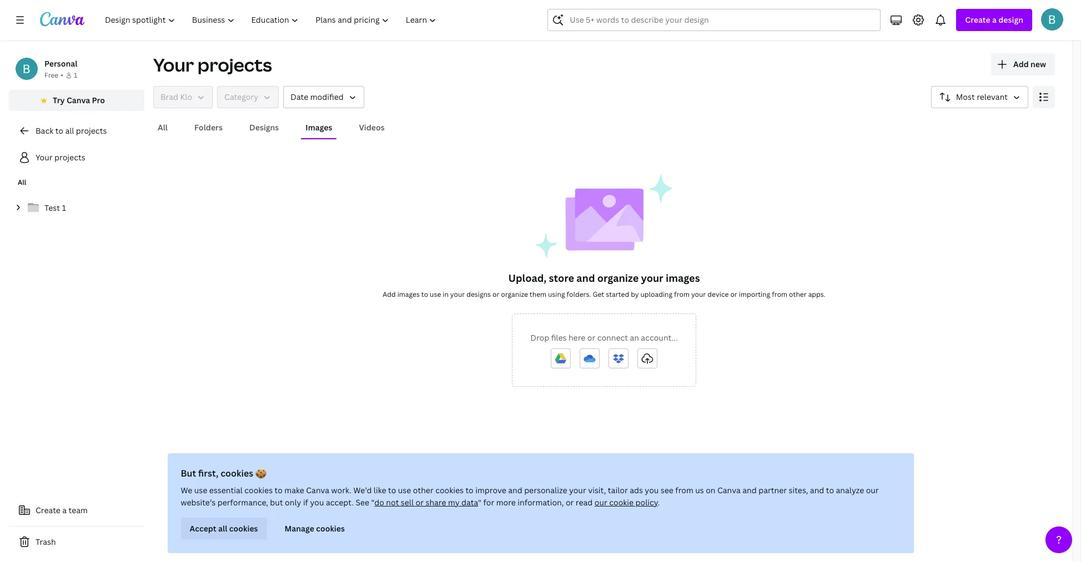 Task type: describe. For each thing, give the bounding box(es) containing it.
sell
[[401, 498, 414, 508]]

do not sell or share my data link
[[374, 498, 478, 508]]

our inside we use essential cookies to make canva work. we'd like to use other cookies to improve and personalize your visit, tailor ads you see from us on canva and partner sites, and to analyze our website's performance, but only if you accept. see "
[[866, 485, 879, 496]]

1 vertical spatial our
[[595, 498, 608, 508]]

1 horizontal spatial your projects
[[153, 53, 272, 77]]

category
[[224, 92, 258, 102]]

to right the like
[[388, 485, 396, 496]]

Search search field
[[570, 9, 859, 31]]

cookies up my
[[436, 485, 464, 496]]

create a team button
[[9, 500, 144, 522]]

accept all cookies button
[[181, 518, 267, 540]]

folders
[[194, 122, 223, 133]]

sites,
[[789, 485, 808, 496]]

work.
[[331, 485, 352, 496]]

us
[[695, 485, 704, 496]]

free •
[[44, 71, 63, 80]]

more
[[496, 498, 516, 508]]

policy
[[636, 498, 658, 508]]

files
[[551, 333, 567, 343]]

create a design button
[[957, 9, 1032, 31]]

not
[[386, 498, 399, 508]]

1 horizontal spatial your
[[153, 53, 194, 77]]

accept.
[[326, 498, 354, 508]]

to right back
[[55, 126, 63, 136]]

design
[[999, 14, 1024, 25]]

or right "designs" at the left bottom of page
[[493, 290, 500, 299]]

1 horizontal spatial images
[[666, 272, 700, 285]]

improve
[[476, 485, 506, 496]]

and right sites,
[[810, 485, 824, 496]]

1 vertical spatial images
[[397, 290, 420, 299]]

on
[[706, 485, 716, 496]]

manage
[[285, 524, 314, 534]]

to inside upload, store and organize your images add images to use in your designs or organize them using folders. get started by uploading from your device or importing from other apps.
[[421, 290, 428, 299]]

do not sell or share my data " for more information, or read our cookie policy .
[[374, 498, 660, 508]]

0 horizontal spatial your
[[36, 152, 53, 163]]

cookies inside manage cookies button
[[316, 524, 345, 534]]

analyze
[[836, 485, 864, 496]]

0 vertical spatial 1
[[74, 71, 77, 80]]

make
[[285, 485, 304, 496]]

brad
[[161, 92, 178, 102]]

0 horizontal spatial use
[[194, 485, 207, 496]]

all inside button
[[218, 524, 227, 534]]

from inside we use essential cookies to make canva work. we'd like to use other cookies to improve and personalize your visit, tailor ads you see from us on canva and partner sites, and to analyze our website's performance, but only if you accept. see "
[[676, 485, 694, 496]]

free
[[44, 71, 58, 80]]

images button
[[301, 117, 337, 138]]

test 1
[[44, 203, 66, 213]]

most
[[956, 92, 975, 102]]

1 vertical spatial projects
[[76, 126, 107, 136]]

if
[[303, 498, 308, 508]]

pro
[[92, 95, 105, 106]]

back to all projects link
[[9, 120, 144, 142]]

and up the do not sell or share my data " for more information, or read our cookie policy .
[[508, 485, 522, 496]]

all button
[[153, 117, 172, 138]]

1 vertical spatial you
[[310, 498, 324, 508]]

to up data
[[466, 485, 474, 496]]

but first, cookies 🍪
[[181, 468, 267, 480]]

we use essential cookies to make canva work. we'd like to use other cookies to improve and personalize your visit, tailor ads you see from us on canva and partner sites, and to analyze our website's performance, but only if you accept. see "
[[181, 485, 879, 508]]

use inside upload, store and organize your images add images to use in your designs or organize them using folders. get started by uploading from your device or importing from other apps.
[[430, 290, 441, 299]]

add inside upload, store and organize your images add images to use in your designs or organize them using folders. get started by uploading from your device or importing from other apps.
[[383, 290, 396, 299]]

we'd
[[353, 485, 372, 496]]

upload, store and organize your images add images to use in your designs or organize them using folders. get started by uploading from your device or importing from other apps.
[[383, 272, 826, 299]]

for
[[483, 498, 494, 508]]

your right in
[[450, 290, 465, 299]]

here
[[569, 333, 586, 343]]

trash
[[36, 537, 56, 548]]

and left 'partner'
[[743, 485, 757, 496]]

an
[[630, 333, 639, 343]]

create for create a design
[[965, 14, 991, 25]]

or right here
[[587, 333, 596, 343]]

folders.
[[567, 290, 591, 299]]

create for create a team
[[36, 505, 60, 516]]

connect
[[597, 333, 628, 343]]

test
[[44, 203, 60, 213]]

add new button
[[991, 53, 1055, 76]]

but
[[181, 468, 196, 480]]

1 vertical spatial all
[[18, 178, 26, 187]]

only
[[285, 498, 301, 508]]

like
[[374, 485, 386, 496]]

your projects link
[[9, 147, 144, 169]]

to left analyze
[[826, 485, 834, 496]]

and inside upload, store and organize your images add images to use in your designs or organize them using folders. get started by uploading from your device or importing from other apps.
[[577, 272, 595, 285]]

or right sell
[[416, 498, 424, 508]]

see
[[356, 498, 369, 508]]

using
[[548, 290, 565, 299]]

but
[[270, 498, 283, 508]]

trash link
[[9, 532, 144, 554]]

my
[[448, 498, 460, 508]]

test 1 link
[[9, 197, 144, 220]]

1 horizontal spatial you
[[645, 485, 659, 496]]

apps.
[[808, 290, 826, 299]]

designs
[[467, 290, 491, 299]]

date modified
[[291, 92, 344, 102]]

Date modified button
[[283, 86, 364, 108]]

our cookie policy link
[[595, 498, 658, 508]]

videos
[[359, 122, 385, 133]]

read
[[576, 498, 593, 508]]

importing
[[739, 290, 771, 299]]

1 inside test 1 link
[[62, 203, 66, 213]]

website's
[[181, 498, 216, 508]]

create a design
[[965, 14, 1024, 25]]

try canva pro
[[53, 95, 105, 106]]

all inside button
[[158, 122, 168, 133]]



Task type: locate. For each thing, give the bounding box(es) containing it.
designs button
[[245, 117, 283, 138]]

0 vertical spatial your
[[153, 53, 194, 77]]

first,
[[198, 468, 218, 480]]

Owner button
[[153, 86, 213, 108]]

create a team
[[36, 505, 88, 516]]

0 horizontal spatial canva
[[67, 95, 90, 106]]

0 horizontal spatial organize
[[501, 290, 528, 299]]

images
[[666, 272, 700, 285], [397, 290, 420, 299]]

cookies inside accept all cookies button
[[229, 524, 258, 534]]

2 vertical spatial projects
[[54, 152, 85, 163]]

ads
[[630, 485, 643, 496]]

0 vertical spatial organize
[[597, 272, 639, 285]]

your down back
[[36, 152, 53, 163]]

cookies down the accept.
[[316, 524, 345, 534]]

1 horizontal spatial our
[[866, 485, 879, 496]]

1 vertical spatial other
[[413, 485, 434, 496]]

add new
[[1014, 59, 1046, 69]]

tailor
[[608, 485, 628, 496]]

1 horizontal spatial all
[[158, 122, 168, 133]]

performance,
[[218, 498, 268, 508]]

cookies down 🍪
[[245, 485, 273, 496]]

use up website's
[[194, 485, 207, 496]]

1 right test
[[62, 203, 66, 213]]

back to all projects
[[36, 126, 107, 136]]

1 vertical spatial organize
[[501, 290, 528, 299]]

•
[[61, 71, 63, 80]]

organize up started
[[597, 272, 639, 285]]

0 horizontal spatial images
[[397, 290, 420, 299]]

you
[[645, 485, 659, 496], [310, 498, 324, 508]]

0 vertical spatial add
[[1014, 59, 1029, 69]]

cookies up essential
[[221, 468, 253, 480]]

0 horizontal spatial "
[[371, 498, 374, 508]]

all right accept
[[218, 524, 227, 534]]

and up folders.
[[577, 272, 595, 285]]

Sort by button
[[931, 86, 1029, 108]]

images up 'uploading'
[[666, 272, 700, 285]]

images
[[306, 122, 332, 133]]

information,
[[518, 498, 564, 508]]

0 horizontal spatial you
[[310, 498, 324, 508]]

1 horizontal spatial all
[[218, 524, 227, 534]]

top level navigation element
[[98, 9, 446, 31]]

1 vertical spatial your
[[36, 152, 53, 163]]

0 horizontal spatial add
[[383, 290, 396, 299]]

to left in
[[421, 290, 428, 299]]

store
[[549, 272, 574, 285]]

essential
[[209, 485, 243, 496]]

" left for
[[478, 498, 482, 508]]

🍪
[[256, 468, 267, 480]]

do
[[374, 498, 384, 508]]

1 vertical spatial add
[[383, 290, 396, 299]]

personalize
[[524, 485, 567, 496]]

date
[[291, 92, 308, 102]]

brad klo
[[161, 92, 192, 102]]

0 horizontal spatial our
[[595, 498, 608, 508]]

organize down upload,
[[501, 290, 528, 299]]

projects up category
[[198, 53, 272, 77]]

1 horizontal spatial a
[[993, 14, 997, 25]]

canva inside button
[[67, 95, 90, 106]]

klo
[[180, 92, 192, 102]]

0 vertical spatial all
[[65, 126, 74, 136]]

you right if
[[310, 498, 324, 508]]

0 horizontal spatial your projects
[[36, 152, 85, 163]]

create left the team on the left
[[36, 505, 60, 516]]

other
[[789, 290, 807, 299], [413, 485, 434, 496]]

other up do not sell or share my data link
[[413, 485, 434, 496]]

device
[[708, 290, 729, 299]]

images left in
[[397, 290, 420, 299]]

cookie
[[609, 498, 634, 508]]

a for design
[[993, 14, 997, 25]]

or right device
[[731, 290, 737, 299]]

1 horizontal spatial use
[[398, 485, 411, 496]]

create
[[965, 14, 991, 25], [36, 505, 60, 516]]

other left apps. at the right bottom of the page
[[789, 290, 807, 299]]

from right 'uploading'
[[674, 290, 690, 299]]

upload,
[[508, 272, 547, 285]]

your up read
[[569, 485, 586, 496]]

our
[[866, 485, 879, 496], [595, 498, 608, 508]]

modified
[[310, 92, 344, 102]]

videos button
[[355, 117, 389, 138]]

your left device
[[691, 290, 706, 299]]

we
[[181, 485, 192, 496]]

relevant
[[977, 92, 1008, 102]]

projects up your projects link
[[76, 126, 107, 136]]

our right analyze
[[866, 485, 879, 496]]

your up 'uploading'
[[641, 272, 664, 285]]

cookies down performance,
[[229, 524, 258, 534]]

a inside 'create a design' dropdown button
[[993, 14, 997, 25]]

1 vertical spatial a
[[62, 505, 67, 516]]

all
[[65, 126, 74, 136], [218, 524, 227, 534]]

back
[[36, 126, 53, 136]]

1 vertical spatial your projects
[[36, 152, 85, 163]]

a left the team on the left
[[62, 505, 67, 516]]

add inside dropdown button
[[1014, 59, 1029, 69]]

account...
[[641, 333, 678, 343]]

other inside upload, store and organize your images add images to use in your designs or organize them using folders. get started by uploading from your device or importing from other apps.
[[789, 290, 807, 299]]

0 vertical spatial images
[[666, 272, 700, 285]]

projects down back to all projects
[[54, 152, 85, 163]]

0 vertical spatial all
[[158, 122, 168, 133]]

1 vertical spatial all
[[218, 524, 227, 534]]

0 horizontal spatial other
[[413, 485, 434, 496]]

2 horizontal spatial canva
[[718, 485, 741, 496]]

or left read
[[566, 498, 574, 508]]

0 vertical spatial create
[[965, 14, 991, 25]]

a left design
[[993, 14, 997, 25]]

visit,
[[588, 485, 606, 496]]

create left design
[[965, 14, 991, 25]]

add
[[1014, 59, 1029, 69], [383, 290, 396, 299]]

but first, cookies 🍪 dialog
[[167, 454, 914, 554]]

1 horizontal spatial other
[[789, 290, 807, 299]]

data
[[462, 498, 478, 508]]

a for team
[[62, 505, 67, 516]]

1 horizontal spatial "
[[478, 498, 482, 508]]

manage cookies button
[[276, 518, 354, 540]]

None search field
[[548, 9, 881, 31]]

a inside create a team button
[[62, 505, 67, 516]]

canva right try
[[67, 95, 90, 106]]

0 horizontal spatial create
[[36, 505, 60, 516]]

use
[[430, 290, 441, 299], [194, 485, 207, 496], [398, 485, 411, 496]]

use up sell
[[398, 485, 411, 496]]

0 vertical spatial you
[[645, 485, 659, 496]]

your inside we use essential cookies to make canva work. we'd like to use other cookies to improve and personalize your visit, tailor ads you see from us on canva and partner sites, and to analyze our website's performance, but only if you accept. see "
[[569, 485, 586, 496]]

0 vertical spatial other
[[789, 290, 807, 299]]

drop
[[531, 333, 549, 343]]

from right importing
[[772, 290, 788, 299]]

your projects up klo
[[153, 53, 272, 77]]

2 " from the left
[[478, 498, 482, 508]]

1 horizontal spatial canva
[[306, 485, 329, 496]]

to
[[55, 126, 63, 136], [421, 290, 428, 299], [275, 485, 283, 496], [388, 485, 396, 496], [466, 485, 474, 496], [826, 485, 834, 496]]

brad klo image
[[1041, 8, 1064, 31]]

canva right on
[[718, 485, 741, 496]]

by
[[631, 290, 639, 299]]

1 horizontal spatial add
[[1014, 59, 1029, 69]]

Category button
[[217, 86, 279, 108]]

accept
[[190, 524, 216, 534]]

in
[[443, 290, 449, 299]]

0 vertical spatial projects
[[198, 53, 272, 77]]

other inside we use essential cookies to make canva work. we'd like to use other cookies to improve and personalize your visit, tailor ads you see from us on canva and partner sites, and to analyze our website's performance, but only if you accept. see "
[[413, 485, 434, 496]]

create inside create a team button
[[36, 505, 60, 516]]

see
[[661, 485, 674, 496]]

1
[[74, 71, 77, 80], [62, 203, 66, 213]]

personal
[[44, 58, 77, 69]]

your projects down back to all projects
[[36, 152, 85, 163]]

1 horizontal spatial 1
[[74, 71, 77, 80]]

0 vertical spatial a
[[993, 14, 997, 25]]

your
[[641, 272, 664, 285], [450, 290, 465, 299], [691, 290, 706, 299], [569, 485, 586, 496]]

uploading
[[641, 290, 673, 299]]

0 vertical spatial our
[[866, 485, 879, 496]]

your up brad klo
[[153, 53, 194, 77]]

all
[[158, 122, 168, 133], [18, 178, 26, 187]]

0 horizontal spatial all
[[65, 126, 74, 136]]

our down visit,
[[595, 498, 608, 508]]

folders button
[[190, 117, 227, 138]]

a
[[993, 14, 997, 25], [62, 505, 67, 516]]

canva up if
[[306, 485, 329, 496]]

0 horizontal spatial 1
[[62, 203, 66, 213]]

" inside we use essential cookies to make canva work. we'd like to use other cookies to improve and personalize your visit, tailor ads you see from us on canva and partner sites, and to analyze our website's performance, but only if you accept. see "
[[371, 498, 374, 508]]

0 horizontal spatial all
[[18, 178, 26, 187]]

and
[[577, 272, 595, 285], [508, 485, 522, 496], [743, 485, 757, 496], [810, 485, 824, 496]]

designs
[[249, 122, 279, 133]]

to up but
[[275, 485, 283, 496]]

projects
[[198, 53, 272, 77], [76, 126, 107, 136], [54, 152, 85, 163]]

0 horizontal spatial a
[[62, 505, 67, 516]]

1 horizontal spatial create
[[965, 14, 991, 25]]

1 vertical spatial 1
[[62, 203, 66, 213]]

drop files here or connect an account...
[[531, 333, 678, 343]]

use left in
[[430, 290, 441, 299]]

1 right • on the left top of page
[[74, 71, 77, 80]]

1 horizontal spatial organize
[[597, 272, 639, 285]]

all right back
[[65, 126, 74, 136]]

manage cookies
[[285, 524, 345, 534]]

get
[[593, 290, 604, 299]]

1 " from the left
[[371, 498, 374, 508]]

try canva pro button
[[9, 90, 144, 111]]

you up 'policy'
[[645, 485, 659, 496]]

them
[[530, 290, 547, 299]]

from left us
[[676, 485, 694, 496]]

new
[[1031, 59, 1046, 69]]

share
[[426, 498, 446, 508]]

1 vertical spatial create
[[36, 505, 60, 516]]

team
[[69, 505, 88, 516]]

your projects
[[153, 53, 272, 77], [36, 152, 85, 163]]

0 vertical spatial your projects
[[153, 53, 272, 77]]

create inside 'create a design' dropdown button
[[965, 14, 991, 25]]

2 horizontal spatial use
[[430, 290, 441, 299]]

" right see
[[371, 498, 374, 508]]

partner
[[759, 485, 787, 496]]



Task type: vqa. For each thing, say whether or not it's contained in the screenshot.
the Gray and Orange Minimalist Mobile Video Tiktok Story Video GROUP
no



